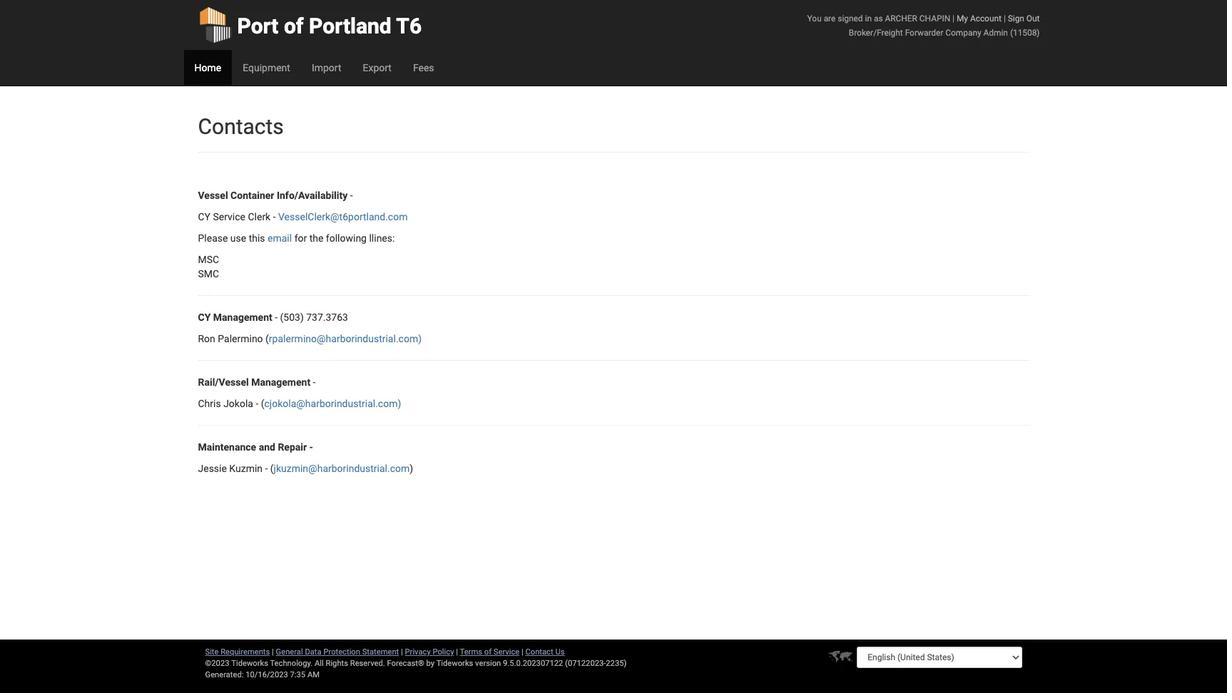 Task type: locate. For each thing, give the bounding box(es) containing it.
cy up please
[[198, 211, 211, 223]]

- up vesselclerk@t6portland.com
[[350, 190, 353, 201]]

rpalermino@harborindustrial.com) link
[[269, 333, 422, 345]]

| left 'my'
[[953, 14, 955, 24]]

( down rail/vessel management -
[[261, 398, 264, 410]]

account
[[971, 14, 1002, 24]]

1 vertical spatial of
[[484, 648, 492, 657]]

737.3763
[[306, 312, 348, 323]]

fees
[[413, 62, 434, 74]]

sign
[[1008, 14, 1025, 24]]

chris jokola - ( cjokola@harborindustrial.com)
[[198, 398, 401, 410]]

2 vertical spatial (
[[270, 463, 274, 475]]

data
[[305, 648, 322, 657]]

of up version
[[484, 648, 492, 657]]

)
[[410, 463, 413, 475]]

portland
[[309, 14, 392, 39]]

port of portland t6
[[237, 14, 422, 39]]

| left the sign
[[1004, 14, 1006, 24]]

|
[[953, 14, 955, 24], [1004, 14, 1006, 24], [272, 648, 274, 657], [401, 648, 403, 657], [456, 648, 458, 657], [522, 648, 524, 657]]

export button
[[352, 50, 402, 86]]

requirements
[[221, 648, 270, 657]]

forwarder
[[905, 28, 944, 38]]

0 horizontal spatial service
[[213, 211, 246, 223]]

( down and
[[270, 463, 274, 475]]

(
[[266, 333, 269, 345], [261, 398, 264, 410], [270, 463, 274, 475]]

2235)
[[606, 659, 627, 669]]

rail/vessel management -
[[198, 377, 316, 388]]

(11508)
[[1010, 28, 1040, 38]]

management up chris jokola - ( cjokola@harborindustrial.com)
[[251, 377, 311, 388]]

privacy
[[405, 648, 431, 657]]

site
[[205, 648, 219, 657]]

jessie kuzmin - ( jkuzmin@harborindustrial.com )
[[198, 463, 413, 475]]

msc
[[198, 254, 219, 265]]

service up version
[[494, 648, 520, 657]]

1 horizontal spatial (
[[266, 333, 269, 345]]

( down the cy management - (503) 737.3763
[[266, 333, 269, 345]]

0 horizontal spatial of
[[284, 14, 304, 39]]

cjokola@harborindustrial.com)
[[264, 398, 401, 410]]

2 horizontal spatial (
[[270, 463, 274, 475]]

this
[[249, 233, 265, 244]]

0 vertical spatial service
[[213, 211, 246, 223]]

cy service clerk - vesselclerk@t6portland.com
[[198, 211, 408, 223]]

1 vertical spatial service
[[494, 648, 520, 657]]

chris
[[198, 398, 221, 410]]

service
[[213, 211, 246, 223], [494, 648, 520, 657]]

and
[[259, 442, 275, 453]]

0 vertical spatial of
[[284, 14, 304, 39]]

you are signed in as archer chapin | my account | sign out broker/freight forwarder company admin (11508)
[[808, 14, 1040, 38]]

port of portland t6 link
[[198, 0, 422, 50]]

rpalermino@harborindustrial.com)
[[269, 333, 422, 345]]

- right kuzmin
[[265, 463, 268, 475]]

©2023 tideworks
[[205, 659, 268, 669]]

0 vertical spatial cy
[[198, 211, 211, 223]]

- right repair
[[309, 442, 313, 453]]

2 cy from the top
[[198, 312, 211, 323]]

1 horizontal spatial service
[[494, 648, 520, 657]]

jokola
[[223, 398, 253, 410]]

vesselclerk@t6portland.com
[[278, 211, 408, 223]]

of inside site requirements | general data protection statement | privacy policy | terms of service | contact us ©2023 tideworks technology. all rights reserved. forecast® by tideworks version 9.5.0.202307122 (07122023-2235) generated: 10/16/2023 7:35 am
[[484, 648, 492, 657]]

1 cy from the top
[[198, 211, 211, 223]]

1 vertical spatial management
[[251, 377, 311, 388]]

smc
[[198, 268, 219, 280]]

management up palermino
[[213, 312, 272, 323]]

service up use
[[213, 211, 246, 223]]

email
[[268, 233, 292, 244]]

maintenance
[[198, 442, 256, 453]]

general
[[276, 648, 303, 657]]

palermino
[[218, 333, 263, 345]]

technology.
[[270, 659, 313, 669]]

0 horizontal spatial (
[[261, 398, 264, 410]]

my account link
[[957, 14, 1002, 24]]

terms of service link
[[460, 648, 520, 657]]

contact us link
[[526, 648, 565, 657]]

0 vertical spatial management
[[213, 312, 272, 323]]

out
[[1027, 14, 1040, 24]]

( for jkuzmin@harborindustrial.com
[[270, 463, 274, 475]]

please
[[198, 233, 228, 244]]

1 vertical spatial (
[[261, 398, 264, 410]]

you
[[808, 14, 822, 24]]

t6
[[396, 14, 422, 39]]

cjokola@harborindustrial.com) link
[[264, 398, 401, 410]]

equipment
[[243, 62, 290, 74]]

cy up the ron
[[198, 312, 211, 323]]

of right port at top
[[284, 14, 304, 39]]

- right clerk
[[273, 211, 276, 223]]

email link
[[268, 233, 292, 244]]

1 horizontal spatial of
[[484, 648, 492, 657]]

1 vertical spatial cy
[[198, 312, 211, 323]]

terms
[[460, 648, 482, 657]]

-
[[350, 190, 353, 201], [273, 211, 276, 223], [275, 312, 278, 323], [313, 377, 316, 388], [256, 398, 259, 410], [309, 442, 313, 453], [265, 463, 268, 475]]

- right jokola
[[256, 398, 259, 410]]

of
[[284, 14, 304, 39], [484, 648, 492, 657]]

all
[[315, 659, 324, 669]]

management
[[213, 312, 272, 323], [251, 377, 311, 388]]

home button
[[184, 50, 232, 86]]

cy
[[198, 211, 211, 223], [198, 312, 211, 323]]

site requirements | general data protection statement | privacy policy | terms of service | contact us ©2023 tideworks technology. all rights reserved. forecast® by tideworks version 9.5.0.202307122 (07122023-2235) generated: 10/16/2023 7:35 am
[[205, 648, 627, 680]]



Task type: describe. For each thing, give the bounding box(es) containing it.
kuzmin
[[229, 463, 263, 475]]

my
[[957, 14, 968, 24]]

tideworks
[[436, 659, 473, 669]]

as
[[874, 14, 883, 24]]

in
[[865, 14, 872, 24]]

cy for cy management - (503) 737.3763
[[198, 312, 211, 323]]

( for cjokola@harborindustrial.com)
[[261, 398, 264, 410]]

chapin
[[920, 14, 951, 24]]

vessel
[[198, 190, 228, 201]]

vessel container info/availability -
[[198, 190, 353, 201]]

statement
[[362, 648, 399, 657]]

repair
[[278, 442, 307, 453]]

the
[[309, 233, 324, 244]]

| left general
[[272, 648, 274, 657]]

management for rail/vessel management
[[251, 377, 311, 388]]

reserved.
[[350, 659, 385, 669]]

| up the forecast®
[[401, 648, 403, 657]]

broker/freight
[[849, 28, 903, 38]]

clerk
[[248, 211, 271, 223]]

cy management - (503) 737.3763
[[198, 312, 348, 323]]

import button
[[301, 50, 352, 86]]

jkuzmin@harborindustrial.com
[[274, 463, 410, 475]]

llines:
[[369, 233, 395, 244]]

equipment button
[[232, 50, 301, 86]]

rights
[[326, 659, 348, 669]]

- left (503)
[[275, 312, 278, 323]]

by
[[426, 659, 435, 669]]

protection
[[324, 648, 360, 657]]

ron palermino ( rpalermino@harborindustrial.com)
[[198, 333, 422, 345]]

container
[[231, 190, 274, 201]]

jessie
[[198, 463, 227, 475]]

policy
[[433, 648, 454, 657]]

msc smc
[[198, 254, 219, 280]]

site requirements link
[[205, 648, 270, 657]]

following
[[326, 233, 367, 244]]

contacts
[[198, 114, 284, 139]]

import
[[312, 62, 341, 74]]

jkuzmin@harborindustrial.com link
[[274, 463, 410, 475]]

use
[[230, 233, 246, 244]]

sign out link
[[1008, 14, 1040, 24]]

admin
[[984, 28, 1008, 38]]

signed
[[838, 14, 863, 24]]

vesselclerk@t6portland.com link
[[278, 211, 408, 223]]

| up 9.5.0.202307122
[[522, 648, 524, 657]]

privacy policy link
[[405, 648, 454, 657]]

for
[[294, 233, 307, 244]]

export
[[363, 62, 392, 74]]

company
[[946, 28, 982, 38]]

(07122023-
[[565, 659, 606, 669]]

general data protection statement link
[[276, 648, 399, 657]]

0 vertical spatial (
[[266, 333, 269, 345]]

contact
[[526, 648, 554, 657]]

management for cy management
[[213, 312, 272, 323]]

forecast®
[[387, 659, 424, 669]]

home
[[194, 62, 221, 74]]

cy for cy service clerk - vesselclerk@t6portland.com
[[198, 211, 211, 223]]

fees button
[[402, 50, 445, 86]]

are
[[824, 14, 836, 24]]

maintenance and repair -
[[198, 442, 313, 453]]

ron
[[198, 333, 215, 345]]

am
[[308, 671, 320, 680]]

7:35
[[290, 671, 306, 680]]

version
[[475, 659, 501, 669]]

please use this email for the following llines:
[[198, 233, 395, 244]]

| up tideworks
[[456, 648, 458, 657]]

- up chris jokola - ( cjokola@harborindustrial.com)
[[313, 377, 316, 388]]

us
[[556, 648, 565, 657]]

service inside site requirements | general data protection statement | privacy policy | terms of service | contact us ©2023 tideworks technology. all rights reserved. forecast® by tideworks version 9.5.0.202307122 (07122023-2235) generated: 10/16/2023 7:35 am
[[494, 648, 520, 657]]

info/availability
[[277, 190, 348, 201]]

rail/vessel
[[198, 377, 249, 388]]

port
[[237, 14, 279, 39]]

generated:
[[205, 671, 244, 680]]



Task type: vqa. For each thing, say whether or not it's contained in the screenshot.
Portland OR 97203
no



